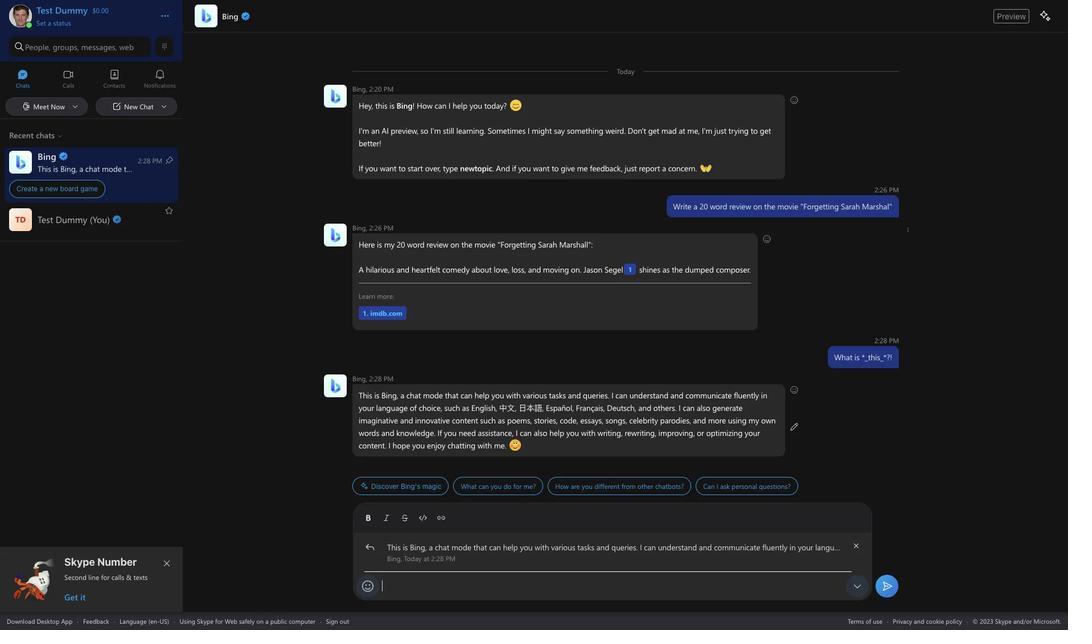 Task type: vqa. For each thing, say whether or not it's contained in the screenshot.
communicate on the right bottom
yes



Task type: describe. For each thing, give the bounding box(es) containing it.
skype number element
[[10, 556, 174, 603]]

how inside how are you different from other chatbots? button
[[555, 482, 569, 491]]

can up the parodies,
[[683, 403, 695, 413]]

knowledge.
[[396, 428, 436, 438]]

can up blush at the bottom left of page
[[520, 428, 532, 438]]

deutsch,
[[607, 403, 636, 413]]

queries.
[[583, 390, 609, 401]]

comedy
[[442, 264, 470, 275]]

discover bing's magic
[[371, 482, 442, 491]]

0 vertical spatial "forgetting
[[800, 201, 839, 212]]

0 vertical spatial review
[[729, 201, 751, 212]]

language (en-us)
[[120, 617, 169, 626]]

0 vertical spatial how
[[417, 100, 433, 111]]

feedback
[[83, 617, 109, 626]]

0 vertical spatial word
[[710, 201, 727, 212]]

number
[[97, 556, 137, 568]]

3 i'm from the left
[[702, 125, 712, 136]]

from
[[622, 482, 636, 491]]

innovative
[[415, 415, 450, 426]]

concern.
[[668, 163, 697, 174]]

help for i
[[453, 100, 468, 111]]

give
[[561, 163, 575, 174]]

2 vertical spatial help
[[549, 428, 564, 438]]

others.
[[653, 403, 677, 413]]

is right the this
[[389, 100, 395, 111]]

own
[[761, 415, 776, 426]]

app
[[61, 617, 73, 626]]

songs,
[[606, 415, 627, 426]]

that
[[445, 390, 459, 401]]

(smileeyes)
[[510, 100, 547, 110]]

set a status button
[[36, 16, 149, 27]]

terms of use link
[[848, 617, 883, 626]]

report
[[639, 163, 660, 174]]

1 vertical spatial 2:26
[[369, 223, 382, 232]]

web
[[119, 41, 134, 52]]

i left hope
[[389, 440, 391, 451]]

privacy and cookie policy
[[893, 617, 962, 626]]

1 vertical spatial as
[[462, 403, 469, 413]]

chatting
[[448, 440, 475, 451]]

1 horizontal spatial to
[[552, 163, 559, 174]]

download
[[7, 617, 35, 626]]

1 vertical spatial with
[[581, 428, 596, 438]]

dumped
[[685, 264, 714, 275]]

i up "deutsch,"
[[612, 390, 614, 401]]

a inside this is bing, a chat mode that can help you with various tasks and queries. i can understand and communicate fluently in your language of choice, such as english, 中文, 日本語, español, français, deutsch, and others. i can also generate imaginative and innovative content such as poems, stories, code, essays, songs, celebrity parodies, and more using my own words and knowledge. if you need assistance, i can also help you with writing, rewriting, improving, or optimizing your content. i hope you enjoy chatting with me.
[[400, 390, 404, 401]]

2:28 pm
[[875, 336, 899, 345]]

second line for calls & texts
[[64, 573, 148, 582]]

new
[[45, 184, 58, 193]]

calls
[[111, 573, 124, 582]]

you up the chatting
[[444, 428, 457, 438]]

loss,
[[512, 264, 526, 275]]

i inside "can i ask personal questions?" button
[[717, 482, 718, 491]]

ai
[[382, 125, 389, 136]]

if inside i'm an ai preview, so i'm still learning. sometimes i might say something weird. don't get mad at me, i'm just trying to get better! if you want to start over, type
[[359, 163, 363, 174]]

bing, for bing, 2:26 pm
[[352, 223, 367, 232]]

1 vertical spatial skype
[[197, 617, 213, 626]]

1 get from the left
[[648, 125, 659, 136]]

i'm an ai preview, so i'm still learning. sometimes i might say something weird. don't get mad at me, i'm just trying to get better! if you want to start over, type
[[359, 125, 773, 174]]

for for using skype for web safely on a public computer
[[215, 617, 223, 626]]

0 vertical spatial with
[[506, 390, 521, 401]]

can right "that"
[[461, 390, 473, 401]]

a right write
[[694, 201, 698, 212]]

preview
[[997, 11, 1026, 21]]

0 vertical spatial 2:26
[[875, 185, 887, 194]]

type
[[443, 163, 458, 174]]

and
[[496, 163, 510, 174]]

help for can
[[475, 390, 489, 401]]

0 vertical spatial as
[[663, 264, 670, 275]]

can inside what can you do for me? button
[[479, 482, 489, 491]]

0 vertical spatial 20
[[700, 201, 708, 212]]

1 horizontal spatial movie
[[777, 201, 798, 212]]

me.
[[494, 440, 506, 451]]

mad
[[662, 125, 677, 136]]

you down code, on the bottom
[[566, 428, 579, 438]]

pm up *_this_*?!
[[889, 336, 899, 345]]

using
[[180, 617, 195, 626]]

other
[[638, 482, 653, 491]]

is for here is my 20 word review on the movie "forgetting sarah marshall": a hilarious and heartfelt comedy about love, loss, and moving on.
[[377, 239, 382, 250]]

a inside button
[[40, 184, 43, 193]]

policy
[[946, 617, 962, 626]]

bing, 2:20 pm
[[352, 84, 394, 93]]

on for computer
[[256, 617, 264, 626]]

questions?
[[759, 482, 791, 491]]

on.
[[571, 264, 582, 275]]

are
[[571, 482, 580, 491]]

cookie
[[926, 617, 944, 626]]

something
[[567, 125, 603, 136]]

pm up marshal"
[[889, 185, 899, 194]]

2 horizontal spatial to
[[751, 125, 758, 136]]

texts
[[134, 573, 148, 582]]

writing,
[[598, 428, 623, 438]]

and up 'or' on the right
[[693, 415, 706, 426]]

2:26 pm
[[875, 185, 899, 194]]

what for what is *_this_*?!
[[834, 352, 853, 363]]

today
[[404, 554, 422, 563]]

magic
[[422, 482, 442, 491]]

this
[[375, 100, 387, 111]]

0 vertical spatial skype
[[64, 556, 95, 568]]

do
[[504, 482, 512, 491]]

"forgetting inside here is my 20 word review on the movie "forgetting sarah marshall": a hilarious and heartfelt comedy about love, loss, and moving on.
[[498, 239, 536, 250]]

0 vertical spatial 2:28
[[875, 336, 887, 345]]

or
[[697, 428, 704, 438]]

0 horizontal spatial with
[[478, 440, 492, 451]]

Type a message text field
[[382, 581, 844, 593]]

2 vertical spatial the
[[672, 264, 683, 275]]

here
[[359, 239, 375, 250]]

today?
[[484, 100, 507, 111]]

for inside button
[[513, 482, 522, 491]]

fluently
[[734, 390, 759, 401]]

it
[[80, 592, 86, 603]]

what for what can you do for me?
[[461, 482, 477, 491]]

and left cookie
[[914, 617, 924, 626]]

trying
[[729, 125, 749, 136]]

0 horizontal spatial 2:28
[[369, 374, 382, 383]]

skype number
[[64, 556, 137, 568]]

can i ask personal questions? button
[[696, 477, 798, 495]]

bing, for bing, 2:20 pm
[[352, 84, 367, 93]]

groups,
[[53, 41, 79, 52]]

an
[[371, 125, 380, 136]]

us)
[[160, 617, 169, 626]]

for for second line for calls & texts
[[101, 573, 110, 582]]

rewriting,
[[625, 428, 657, 438]]

a right report
[[662, 163, 666, 174]]

essays,
[[580, 415, 603, 426]]

me,
[[687, 125, 700, 136]]

1 vertical spatial just
[[625, 163, 637, 174]]

start
[[408, 163, 423, 174]]

say
[[554, 125, 565, 136]]

you inside button
[[491, 482, 502, 491]]

word inside here is my 20 word review on the movie "forgetting sarah marshall": a hilarious and heartfelt comedy about love, loss, and moving on.
[[407, 239, 424, 250]]

and up knowledge.
[[400, 415, 413, 426]]

sign
[[326, 617, 338, 626]]

hilarious
[[366, 264, 395, 275]]

1 vertical spatial also
[[534, 428, 547, 438]]

you inside button
[[582, 482, 593, 491]]

improving,
[[659, 428, 695, 438]]

español,
[[546, 403, 574, 413]]

privacy
[[893, 617, 912, 626]]

language
[[376, 403, 408, 413]]

1 vertical spatial such
[[480, 415, 496, 426]]

and right 'tasks' at right
[[568, 390, 581, 401]]

what is *_this_*?!
[[834, 352, 892, 363]]

me?
[[524, 482, 536, 491]]

this
[[359, 390, 372, 401]]

movie inside here is my 20 word review on the movie "forgetting sarah marshall": a hilarious and heartfelt comedy about love, loss, and moving on.
[[475, 239, 495, 250]]



Task type: locate. For each thing, give the bounding box(es) containing it.
0 vertical spatial the
[[764, 201, 775, 212]]

!
[[413, 100, 415, 111]]

what left *_this_*?!
[[834, 352, 853, 363]]

a
[[359, 264, 364, 275]]

imaginative
[[359, 415, 398, 426]]

just
[[714, 125, 727, 136], [625, 163, 637, 174]]

i up still
[[449, 100, 451, 111]]

0 horizontal spatial get
[[648, 125, 659, 136]]

0 horizontal spatial what
[[461, 482, 477, 491]]

words
[[359, 428, 379, 438]]

content
[[452, 415, 478, 426]]

2:26 up marshal"
[[875, 185, 887, 194]]

my inside here is my 20 word review on the movie "forgetting sarah marshall": a hilarious and heartfelt comedy about love, loss, and moving on.
[[384, 239, 395, 250]]

how
[[417, 100, 433, 111], [555, 482, 569, 491]]

for right do
[[513, 482, 522, 491]]

to left give
[[552, 163, 559, 174]]

and right 'hilarious'
[[397, 264, 410, 275]]

bing, inside this is bing, a chat mode that can help you with various tasks and queries. i can understand and communicate fluently in your language of choice, such as english, 中文, 日本語, español, français, deutsch, and others. i can also generate imaginative and innovative content such as poems, stories, code, essays, songs, celebrity parodies, and more using my own words and knowledge. if you need assistance, i can also help you with writing, rewriting, improving, or optimizing your content. i hope you enjoy chatting with me.
[[382, 390, 398, 401]]

for
[[513, 482, 522, 491], [101, 573, 110, 582], [215, 617, 223, 626]]

create a new board game
[[17, 184, 98, 193]]

me
[[577, 163, 588, 174]]

review up "heartfelt"
[[427, 239, 448, 250]]

2 horizontal spatial i'm
[[702, 125, 712, 136]]

1 vertical spatial on
[[450, 239, 459, 250]]

0 vertical spatial on
[[753, 201, 762, 212]]

mode
[[423, 390, 443, 401]]

1 horizontal spatial help
[[475, 390, 489, 401]]

chat
[[406, 390, 421, 401]]

to left start
[[399, 163, 406, 174]]

on for "forgetting
[[753, 201, 762, 212]]

bing, up this
[[352, 374, 367, 383]]

how right '!'
[[417, 100, 433, 111]]

can i ask personal questions?
[[703, 482, 791, 491]]

i left ask on the right bottom of page
[[717, 482, 718, 491]]

0 horizontal spatial i'm
[[359, 125, 369, 136]]

get left mad
[[648, 125, 659, 136]]

0 horizontal spatial want
[[380, 163, 397, 174]]

0 horizontal spatial as
[[462, 403, 469, 413]]

中文,
[[499, 403, 517, 413]]

is for this is bing, a chat mode that can help you with various tasks and queries. i can understand and communicate fluently in your language of choice, such as english, 中文, 日本語, español, français, deutsch, and others. i can also generate imaginative and innovative content such as poems, stories, code, essays, songs, celebrity parodies, and more using my own words and knowledge. if you need assistance, i can also help you with writing, rewriting, improving, or optimizing your content. i hope you enjoy chatting with me.
[[374, 390, 379, 401]]

1 horizontal spatial review
[[729, 201, 751, 212]]

a left new
[[40, 184, 43, 193]]

bing, for bing, today at 2:28 pm
[[387, 554, 402, 563]]

at right today
[[424, 554, 429, 563]]

get right the 'trying'
[[760, 125, 771, 136]]

you down better!
[[365, 163, 378, 174]]

is for what is *_this_*?!
[[855, 352, 860, 363]]

1 vertical spatial movie
[[475, 239, 495, 250]]

1 vertical spatial at
[[424, 554, 429, 563]]

ask
[[720, 482, 730, 491]]

and up others.
[[671, 390, 683, 401]]

line
[[88, 573, 99, 582]]

0 horizontal spatial at
[[424, 554, 429, 563]]

and down imaginative
[[381, 428, 394, 438]]

word
[[710, 201, 727, 212], [407, 239, 424, 250]]

is inside this is bing, a chat mode that can help you with various tasks and queries. i can understand and communicate fluently in your language of choice, such as english, 中文, 日本語, español, français, deutsch, and others. i can also generate imaginative and innovative content such as poems, stories, code, essays, songs, celebrity parodies, and more using my own words and knowledge. if you need assistance, i can also help you with writing, rewriting, improving, or optimizing your content. i hope you enjoy chatting with me.
[[374, 390, 379, 401]]

if
[[512, 163, 516, 174]]

0 horizontal spatial such
[[444, 403, 460, 413]]

shines
[[639, 264, 661, 275]]

my right here
[[384, 239, 395, 250]]

generate
[[712, 403, 743, 413]]

1 vertical spatial if
[[438, 428, 442, 438]]

0 vertical spatial sarah
[[841, 201, 860, 212]]

2 horizontal spatial as
[[663, 264, 670, 275]]

1 horizontal spatial skype
[[197, 617, 213, 626]]

0 horizontal spatial to
[[399, 163, 406, 174]]

1 vertical spatial review
[[427, 239, 448, 250]]

1 horizontal spatial how
[[555, 482, 569, 491]]

20 right here
[[397, 239, 405, 250]]

using skype for web safely on a public computer
[[180, 617, 316, 626]]

use
[[873, 617, 883, 626]]

is right here
[[377, 239, 382, 250]]

skype right using
[[197, 617, 213, 626]]

don't
[[628, 125, 646, 136]]

also down communicate
[[697, 403, 710, 413]]

with left me.
[[478, 440, 492, 451]]

what inside button
[[461, 482, 477, 491]]

0 horizontal spatial your
[[359, 403, 374, 413]]

you left do
[[491, 482, 502, 491]]

you right are
[[582, 482, 593, 491]]

1 horizontal spatial also
[[697, 403, 710, 413]]

1 horizontal spatial 2:28
[[431, 554, 444, 563]]

1 vertical spatial sarah
[[538, 239, 557, 250]]

just left report
[[625, 163, 637, 174]]

english,
[[471, 403, 497, 413]]

2 horizontal spatial on
[[753, 201, 762, 212]]

bing, 2:28 pm
[[352, 374, 394, 383]]

get
[[64, 592, 78, 603]]

at left "me,"
[[679, 125, 685, 136]]

if down better!
[[359, 163, 363, 174]]

as up content
[[462, 403, 469, 413]]

1 horizontal spatial i'm
[[430, 125, 441, 136]]

1 vertical spatial what
[[461, 482, 477, 491]]

to right the 'trying'
[[751, 125, 758, 136]]

1 horizontal spatial get
[[760, 125, 771, 136]]

a inside button
[[48, 18, 51, 27]]

i'm right so
[[430, 125, 441, 136]]

a right set
[[48, 18, 51, 27]]

for right the line
[[101, 573, 110, 582]]

1 vertical spatial of
[[866, 617, 871, 626]]

how are you different from other chatbots? button
[[548, 477, 691, 495]]

1 i'm from the left
[[359, 125, 369, 136]]

2 get from the left
[[760, 125, 771, 136]]

"forgetting
[[800, 201, 839, 212], [498, 239, 536, 250]]

(openhands)
[[700, 162, 743, 173]]

of inside this is bing, a chat mode that can help you with various tasks and queries. i can understand and communicate fluently in your language of choice, such as english, 中文, 日本語, español, français, deutsch, and others. i can also generate imaginative and innovative content such as poems, stories, code, essays, songs, celebrity parodies, and more using my own words and knowledge. if you need assistance, i can also help you with writing, rewriting, improving, or optimizing your content. i hope you enjoy chatting with me.
[[410, 403, 417, 413]]

1 vertical spatial word
[[407, 239, 424, 250]]

a left public
[[265, 617, 269, 626]]

0 horizontal spatial my
[[384, 239, 395, 250]]

0 vertical spatial just
[[714, 125, 727, 136]]

for inside skype number element
[[101, 573, 110, 582]]

my inside this is bing, a chat mode that can help you with various tasks and queries. i can understand and communicate fluently in your language of choice, such as english, 中文, 日本語, español, français, deutsch, and others. i can also generate imaginative and innovative content such as poems, stories, code, essays, songs, celebrity parodies, and more using my own words and knowledge. if you need assistance, i can also help you with writing, rewriting, improving, or optimizing your content. i hope you enjoy chatting with me.
[[749, 415, 759, 426]]

write a 20 word review on the movie "forgetting sarah marshal"
[[673, 201, 892, 212]]

can up still
[[435, 100, 447, 111]]

2:20
[[369, 84, 382, 93]]

*_this_*?!
[[862, 352, 892, 363]]

personal
[[732, 482, 757, 491]]

0 vertical spatial for
[[513, 482, 522, 491]]

at inside i'm an ai preview, so i'm still learning. sometimes i might say something weird. don't get mad at me, i'm just trying to get better! if you want to start over, type
[[679, 125, 685, 136]]

1 horizontal spatial for
[[215, 617, 223, 626]]

0 horizontal spatial movie
[[475, 239, 495, 250]]

bing, for bing, 2:28 pm
[[352, 374, 367, 383]]

content.
[[359, 440, 386, 451]]

1 horizontal spatial the
[[672, 264, 683, 275]]

0 horizontal spatial skype
[[64, 556, 95, 568]]

help down "stories,"
[[549, 428, 564, 438]]

1 horizontal spatial of
[[866, 617, 871, 626]]

you inside i'm an ai preview, so i'm still learning. sometimes i might say something weird. don't get mad at me, i'm just trying to get better! if you want to start over, type
[[365, 163, 378, 174]]

is inside here is my 20 word review on the movie "forgetting sarah marshall": a hilarious and heartfelt comedy about love, loss, and moving on.
[[377, 239, 382, 250]]

pm up 'hilarious'
[[384, 223, 394, 232]]

bing, up here
[[352, 223, 367, 232]]

sarah left marshal"
[[841, 201, 860, 212]]

bing,
[[352, 84, 367, 93], [352, 223, 367, 232], [352, 374, 367, 383], [382, 390, 398, 401], [387, 554, 402, 563]]

2 horizontal spatial with
[[581, 428, 596, 438]]

as right shines
[[663, 264, 670, 275]]

1 horizontal spatial your
[[745, 428, 760, 438]]

create
[[17, 184, 38, 193]]

just inside i'm an ai preview, so i'm still learning. sometimes i might say something weird. don't get mad at me, i'm just trying to get better! if you want to start over, type
[[714, 125, 727, 136]]

public
[[270, 617, 287, 626]]

i'm left the an
[[359, 125, 369, 136]]

of
[[410, 403, 417, 413], [866, 617, 871, 626]]

0 horizontal spatial 2:26
[[369, 223, 382, 232]]

if up enjoy at the bottom
[[438, 428, 442, 438]]

1 horizontal spatial what
[[834, 352, 853, 363]]

write
[[673, 201, 692, 212]]

0 horizontal spatial on
[[256, 617, 264, 626]]

chatbots?
[[655, 482, 684, 491]]

2 horizontal spatial the
[[764, 201, 775, 212]]

i up the parodies,
[[679, 403, 681, 413]]

with down essays,
[[581, 428, 596, 438]]

1 vertical spatial for
[[101, 573, 110, 582]]

tab list
[[0, 64, 183, 96]]

2 horizontal spatial 2:28
[[875, 336, 887, 345]]

is right this
[[374, 390, 379, 401]]

1 horizontal spatial my
[[749, 415, 759, 426]]

1 want from the left
[[380, 163, 397, 174]]

review inside here is my 20 word review on the movie "forgetting sarah marshall": a hilarious and heartfelt comedy about love, loss, and moving on.
[[427, 239, 448, 250]]

bing, up the language
[[382, 390, 398, 401]]

how are you different from other chatbots?
[[555, 482, 684, 491]]

and right loss,
[[528, 264, 541, 275]]

word right write
[[710, 201, 727, 212]]

1 horizontal spatial such
[[480, 415, 496, 426]]

as up assistance,
[[498, 415, 505, 426]]

1 vertical spatial "forgetting
[[498, 239, 536, 250]]

1 horizontal spatial as
[[498, 415, 505, 426]]

2 horizontal spatial for
[[513, 482, 522, 491]]

my left own
[[749, 415, 759, 426]]

0 horizontal spatial if
[[359, 163, 363, 174]]

1 horizontal spatial on
[[450, 239, 459, 250]]

i'm
[[359, 125, 369, 136], [430, 125, 441, 136], [702, 125, 712, 136]]

bing, left 2:20
[[352, 84, 367, 93]]

you down knowledge.
[[412, 440, 425, 451]]

i'm right "me,"
[[702, 125, 712, 136]]

language
[[120, 617, 147, 626]]

also down "stories,"
[[534, 428, 547, 438]]

sometimes
[[488, 125, 526, 136]]

bing's
[[401, 482, 420, 491]]

messages,
[[81, 41, 117, 52]]

composer.
[[716, 264, 751, 275]]

1 vertical spatial 20
[[397, 239, 405, 250]]

0 horizontal spatial 20
[[397, 239, 405, 250]]

bing, left today
[[387, 554, 402, 563]]

if inside this is bing, a chat mode that can help you with various tasks and queries. i can understand and communicate fluently in your language of choice, such as english, 中文, 日本語, español, français, deutsch, and others. i can also generate imaginative and innovative content such as poems, stories, code, essays, songs, celebrity parodies, and more using my own words and knowledge. if you need assistance, i can also help you with writing, rewriting, improving, or optimizing your content. i hope you enjoy chatting with me.
[[438, 428, 442, 438]]

0 horizontal spatial how
[[417, 100, 433, 111]]

.
[[492, 163, 494, 174]]

safely
[[239, 617, 255, 626]]

can up "deutsch,"
[[616, 390, 628, 401]]

2 vertical spatial 2:28
[[431, 554, 444, 563]]

0 horizontal spatial word
[[407, 239, 424, 250]]

blush
[[510, 440, 528, 450]]

2 vertical spatial as
[[498, 415, 505, 426]]

0 vertical spatial if
[[359, 163, 363, 174]]

desktop
[[37, 617, 59, 626]]

pm right 2:20
[[384, 84, 394, 93]]

0 horizontal spatial for
[[101, 573, 110, 582]]

0 horizontal spatial just
[[625, 163, 637, 174]]

hey,
[[359, 100, 373, 111]]

français,
[[576, 403, 605, 413]]

on inside here is my 20 word review on the movie "forgetting sarah marshall": a hilarious and heartfelt comedy about love, loss, and moving on.
[[450, 239, 459, 250]]

just left the 'trying'
[[714, 125, 727, 136]]

0 vertical spatial of
[[410, 403, 417, 413]]

want inside i'm an ai preview, so i'm still learning. sometimes i might say something weird. don't get mad at me, i'm just trying to get better! if you want to start over, type
[[380, 163, 397, 174]]

bing, 2:26 pm
[[352, 223, 394, 232]]

your down this
[[359, 403, 374, 413]]

you left today?
[[470, 100, 482, 111]]

you right if
[[518, 163, 531, 174]]

0 horizontal spatial help
[[453, 100, 468, 111]]

how left are
[[555, 482, 569, 491]]

choice,
[[419, 403, 442, 413]]

second
[[64, 573, 87, 582]]

is left *_this_*?!
[[855, 352, 860, 363]]

2:28 right today
[[431, 554, 444, 563]]

i
[[449, 100, 451, 111], [528, 125, 530, 136], [612, 390, 614, 401], [679, 403, 681, 413], [516, 428, 518, 438], [389, 440, 391, 451], [717, 482, 718, 491]]

help up learning.
[[453, 100, 468, 111]]

2 want from the left
[[533, 163, 550, 174]]

0 horizontal spatial review
[[427, 239, 448, 250]]

1 horizontal spatial "forgetting
[[800, 201, 839, 212]]

for left 'web' on the left bottom
[[215, 617, 223, 626]]

i up blush at the bottom left of page
[[516, 428, 518, 438]]

terms
[[848, 617, 864, 626]]

0 vertical spatial help
[[453, 100, 468, 111]]

2 vertical spatial on
[[256, 617, 264, 626]]

your down using
[[745, 428, 760, 438]]

review
[[729, 201, 751, 212], [427, 239, 448, 250]]

0 horizontal spatial "forgetting
[[498, 239, 536, 250]]

create a new board game button
[[0, 147, 183, 202]]

sign out
[[326, 617, 349, 626]]

0 vertical spatial at
[[679, 125, 685, 136]]

pm up the language
[[384, 374, 394, 383]]

0 vertical spatial such
[[444, 403, 460, 413]]

sarah inside here is my 20 word review on the movie "forgetting sarah marshall": a hilarious and heartfelt comedy about love, loss, and moving on.
[[538, 239, 557, 250]]

i inside i'm an ai preview, so i'm still learning. sometimes i might say something weird. don't get mad at me, i'm just trying to get better! if you want to start over, type
[[528, 125, 530, 136]]

help up english,
[[475, 390, 489, 401]]

word up "heartfelt"
[[407, 239, 424, 250]]

board
[[60, 184, 79, 193]]

1 horizontal spatial word
[[710, 201, 727, 212]]

preview,
[[391, 125, 418, 136]]

sarah up moving
[[538, 239, 557, 250]]

2 horizontal spatial help
[[549, 428, 564, 438]]

help
[[453, 100, 468, 111], [475, 390, 489, 401], [549, 428, 564, 438]]

0 vertical spatial also
[[697, 403, 710, 413]]

code,
[[560, 415, 578, 426]]

0 vertical spatial movie
[[777, 201, 798, 212]]

and up celebrity
[[638, 403, 651, 413]]

discover
[[371, 482, 399, 491]]

want left start
[[380, 163, 397, 174]]

the inside here is my 20 word review on the movie "forgetting sarah marshall": a hilarious and heartfelt comedy about love, loss, and moving on.
[[461, 239, 473, 250]]

0 horizontal spatial sarah
[[538, 239, 557, 250]]

skype up second
[[64, 556, 95, 568]]

1 vertical spatial the
[[461, 239, 473, 250]]

2 i'm from the left
[[430, 125, 441, 136]]

2:28 up this
[[369, 374, 382, 383]]

people, groups, messages, web button
[[9, 36, 151, 57]]

of left use
[[866, 617, 871, 626]]

different
[[595, 482, 620, 491]]

a left chat
[[400, 390, 404, 401]]

2 vertical spatial with
[[478, 440, 492, 451]]

you up '中文,'
[[492, 390, 504, 401]]

people,
[[25, 41, 51, 52]]

can left do
[[479, 482, 489, 491]]

0 vertical spatial your
[[359, 403, 374, 413]]

here is my 20 word review on the movie "forgetting sarah marshall": a hilarious and heartfelt comedy about love, loss, and moving on.
[[359, 239, 593, 275]]

(en-
[[148, 617, 160, 626]]

20 inside here is my 20 word review on the movie "forgetting sarah marshall": a hilarious and heartfelt comedy about love, loss, and moving on.
[[397, 239, 405, 250]]

jason segel
[[584, 264, 623, 275]]

want left give
[[533, 163, 550, 174]]

to
[[751, 125, 758, 136], [399, 163, 406, 174], [552, 163, 559, 174]]

pm right today
[[446, 554, 456, 563]]

using
[[728, 415, 747, 426]]

0 horizontal spatial also
[[534, 428, 547, 438]]

2:26 up here
[[369, 223, 382, 232]]

0 horizontal spatial of
[[410, 403, 417, 413]]

i left might on the top of page
[[528, 125, 530, 136]]

what right magic
[[461, 482, 477, 491]]

privacy and cookie policy link
[[893, 617, 962, 626]]

can
[[435, 100, 447, 111], [461, 390, 473, 401], [616, 390, 628, 401], [683, 403, 695, 413], [520, 428, 532, 438], [479, 482, 489, 491]]

1 vertical spatial how
[[555, 482, 569, 491]]



